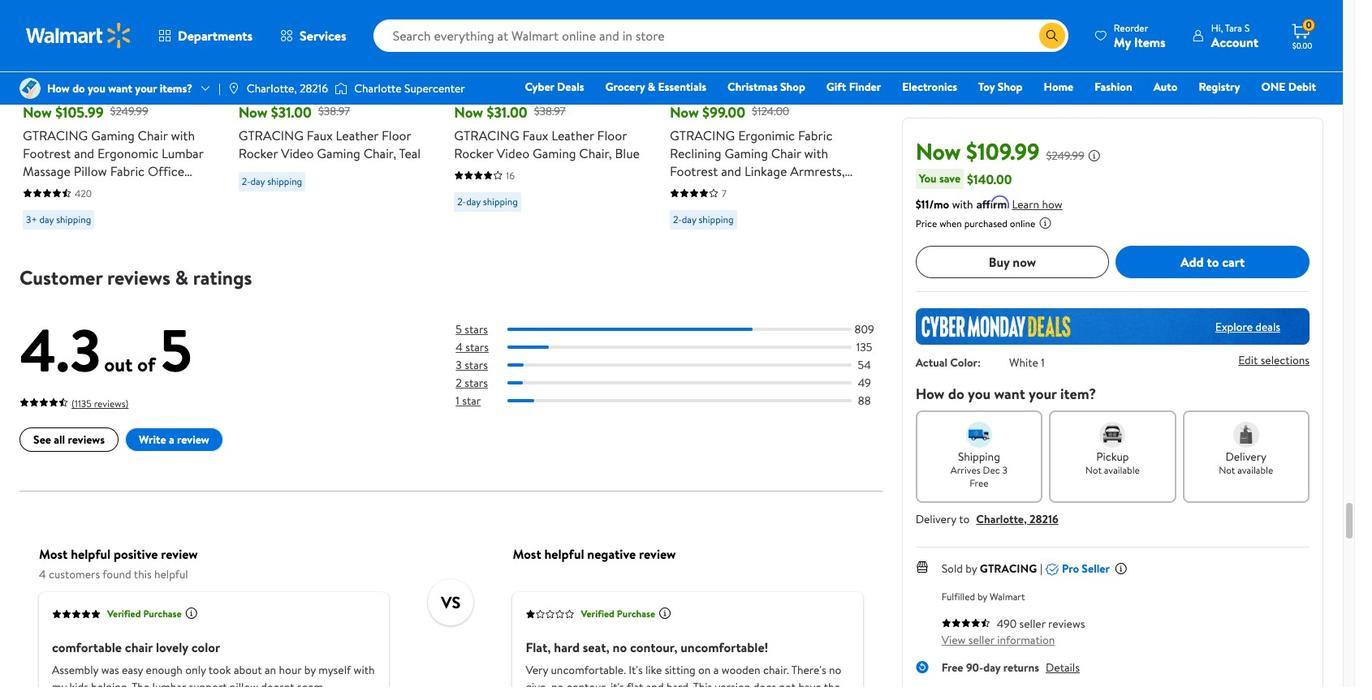 Task type: describe. For each thing, give the bounding box(es) containing it.
essentials
[[658, 79, 707, 95]]

(1135
[[71, 397, 92, 411]]

with inside comfortable chair lovely color assembly was easy enough only took about an hour by myself with my kids helping. the lumbar support pillow doesnt see
[[354, 662, 375, 679]]

deals
[[1256, 319, 1281, 335]]

toy shop
[[979, 79, 1023, 95]]

christmas shop link
[[720, 78, 813, 96]]

you
[[919, 171, 937, 187]]

fabric inside now $99.00 $124.00 gtracing ergonimic fabric reclining gaming chair with footrest and linkage armrests, gray
[[798, 126, 833, 144]]

stars for 5 stars
[[465, 321, 488, 338]]

 image for how do you want your items?
[[19, 78, 41, 99]]

online
[[1010, 217, 1036, 231]]

of
[[137, 351, 156, 378]]

now for now $31.00 $38.97 gtracing faux leather floor rocker video gaming chair, teal
[[239, 102, 268, 122]]

 image for charlotte, 28216
[[227, 82, 240, 95]]

2 vertical spatial no
[[552, 679, 564, 688]]

gray
[[670, 180, 697, 198]]

helping.
[[91, 679, 129, 688]]

gtracing gaming chair with footrest and ergonomic lumbar massage pillow fabric office chair, darkgray&white image
[[23, 0, 174, 59]]

items
[[1135, 33, 1166, 51]]

footrest inside now $105.99 $249.99 gtracing gaming chair with footrest and ergonomic lumbar massage pillow fabric office chair, darkgray&white
[[23, 144, 71, 162]]

:
[[978, 355, 981, 371]]

customer reviews & ratings
[[19, 264, 252, 291]]

progress bar for 49
[[508, 382, 852, 385]]

details
[[1046, 660, 1080, 677]]

2
[[456, 375, 462, 391]]

now for now $31.00 $38.97 gtracing faux leather floor rocker video gaming chair, blue
[[454, 102, 483, 122]]

explore deals
[[1216, 319, 1281, 335]]

a inside flat, hard seat, no contour, uncomfortable! very uncomfortable. it's like sitting on a wooden chair. there's no give, no contour, it's flat and hard. this version does not have th
[[714, 662, 719, 679]]

your for item?
[[1029, 384, 1057, 405]]

intent image for pickup image
[[1100, 422, 1126, 448]]

gift finder link
[[819, 78, 889, 96]]

add button for $99.00
[[670, 39, 732, 72]]

items?
[[160, 80, 193, 97]]

faux for now $31.00 $38.97 gtracing faux leather floor rocker video gaming chair, blue
[[523, 126, 549, 144]]

0 vertical spatial 4
[[456, 339, 463, 356]]

2- for now $99.00
[[673, 212, 682, 226]]

floor for now $31.00 $38.97 gtracing faux leather floor rocker video gaming chair, blue
[[598, 126, 627, 144]]

edit
[[1239, 353, 1258, 369]]

affirm image
[[977, 196, 1009, 209]]

took
[[209, 662, 231, 679]]

2 stars
[[456, 375, 488, 391]]

0 horizontal spatial 1
[[456, 393, 460, 409]]

supercenter
[[405, 80, 465, 97]]

walmart image
[[26, 23, 132, 49]]

view seller information
[[942, 633, 1055, 649]]

grocery & essentials link
[[598, 78, 714, 96]]

rocker for now $31.00 $38.97 gtracing faux leather floor rocker video gaming chair, teal
[[239, 144, 278, 162]]

explore deals link
[[1209, 312, 1287, 342]]

edit selections button
[[1239, 353, 1310, 369]]

found
[[103, 566, 131, 583]]

chair inside now $99.00 $124.00 gtracing ergonimic fabric reclining gaming chair with footrest and linkage armrests, gray
[[771, 144, 802, 162]]

buy
[[989, 253, 1010, 271]]

now for now $109.99
[[916, 136, 961, 167]]

gaming inside now $105.99 $249.99 gtracing gaming chair with footrest and ergonomic lumbar massage pillow fabric office chair, darkgray&white
[[91, 126, 135, 144]]

see all reviews
[[33, 432, 105, 448]]

day for now $31.00
[[466, 195, 481, 208]]

video for now $31.00 $38.97 gtracing faux leather floor rocker video gaming chair, teal
[[281, 144, 314, 162]]

star
[[462, 393, 481, 409]]

home link
[[1037, 78, 1081, 96]]

progress bar for 135
[[508, 346, 852, 349]]

view
[[942, 633, 966, 649]]

leather for now $31.00 $38.97 gtracing faux leather floor rocker video gaming chair, teal
[[336, 126, 379, 144]]

stars for 3 stars
[[465, 357, 488, 373]]

pro
[[1062, 561, 1080, 578]]

chair, for now $31.00 $38.97 gtracing faux leather floor rocker video gaming chair, blue
[[579, 144, 612, 162]]

$38.97 for now $31.00 $38.97 gtracing faux leather floor rocker video gaming chair, teal
[[318, 103, 350, 120]]

learn more about strikethrough prices image
[[1088, 149, 1101, 162]]

view seller information link
[[942, 633, 1055, 649]]

1 horizontal spatial 5
[[456, 321, 462, 338]]

shipping down now $31.00 $38.97 gtracing faux leather floor rocker video gaming chair, teal
[[267, 174, 302, 188]]

add for $105.99
[[49, 47, 72, 64]]

my
[[1114, 33, 1131, 51]]

gtracing for now $31.00
[[454, 126, 520, 144]]

grocery & essentials
[[606, 79, 707, 95]]

1 vertical spatial no
[[829, 662, 842, 679]]

$31.00 for now $31.00 $38.97 gtracing faux leather floor rocker video gaming chair, blue
[[487, 102, 528, 122]]

departments
[[178, 27, 253, 45]]

with up when
[[952, 197, 974, 213]]

blue
[[615, 144, 640, 162]]

home
[[1044, 79, 1074, 95]]

1 horizontal spatial 1
[[1041, 355, 1045, 371]]

one debit walmart+
[[1262, 79, 1317, 118]]

faux for now $31.00 $38.97 gtracing faux leather floor rocker video gaming chair, teal
[[307, 126, 333, 144]]

0 horizontal spatial &
[[175, 264, 188, 291]]

you for how do you want your item?
[[968, 384, 991, 405]]

cyber
[[525, 79, 555, 95]]

how for how do you want your items?
[[47, 80, 70, 97]]

your for items?
[[135, 80, 157, 97]]

intent image for shipping image
[[966, 422, 992, 448]]

actual
[[916, 355, 948, 371]]

1 horizontal spatial reviews
[[107, 264, 170, 291]]

review right the write
[[177, 432, 209, 448]]

seller for 490
[[1020, 617, 1046, 633]]

gift finder
[[827, 79, 881, 95]]

verified for chair
[[107, 608, 141, 621]]

helpful for positive
[[71, 545, 111, 563]]

chair
[[125, 639, 153, 657]]

and inside flat, hard seat, no contour, uncomfortable! very uncomfortable. it's like sitting on a wooden chair. there's no give, no contour, it's flat and hard. this version does not have th
[[646, 679, 664, 688]]

christmas shop
[[728, 79, 806, 95]]

verified for hard
[[581, 608, 615, 621]]

customers
[[49, 566, 100, 583]]

2 add to cart image from the left
[[245, 46, 265, 65]]

1 vertical spatial free
[[942, 660, 964, 677]]

customer
[[19, 264, 102, 291]]

verified purchase for seat,
[[581, 608, 656, 621]]

available for pickup
[[1105, 464, 1140, 478]]

$140.00
[[967, 170, 1012, 188]]

gtracing faux leather floor rocker video gaming chair, blue image
[[454, 0, 605, 59]]

Search search field
[[373, 19, 1069, 52]]

rocker for now $31.00 $38.97 gtracing faux leather floor rocker video gaming chair, blue
[[454, 144, 494, 162]]

reviews for 490 seller reviews
[[1049, 617, 1086, 633]]

now
[[1013, 253, 1037, 271]]

electronics link
[[895, 78, 965, 96]]

floor for now $31.00 $38.97 gtracing faux leather floor rocker video gaming chair, teal
[[382, 126, 411, 144]]

1 horizontal spatial charlotte,
[[977, 512, 1027, 528]]

how
[[1043, 197, 1063, 213]]

(1135 reviews) link
[[19, 394, 129, 411]]

write a review link
[[125, 428, 223, 452]]

cyber monday deals image
[[916, 309, 1310, 345]]

$11/mo with
[[916, 197, 974, 213]]

chair, inside now $105.99 $249.99 gtracing gaming chair with footrest and ergonomic lumbar massage pillow fabric office chair, darkgray&white
[[23, 180, 56, 198]]

reviews)
[[94, 397, 129, 411]]

white
[[1010, 355, 1039, 371]]

fashion
[[1095, 79, 1133, 95]]

with inside now $99.00 $124.00 gtracing ergonimic fabric reclining gaming chair with footrest and linkage armrests, gray
[[805, 144, 829, 162]]

135
[[857, 339, 873, 356]]

most helpful positive review 4 customers found this helpful
[[39, 545, 198, 583]]

sold by gtracing
[[942, 561, 1037, 578]]

0 vertical spatial no
[[613, 639, 627, 657]]

my
[[52, 679, 67, 688]]

stars for 4 stars
[[466, 339, 489, 356]]

see all reviews link
[[19, 428, 119, 452]]

do for how do you want your items?
[[72, 80, 85, 97]]

doesnt
[[261, 679, 295, 688]]

reviews for see all reviews
[[68, 432, 105, 448]]

how do you want your items?
[[47, 80, 193, 97]]

by for sold
[[966, 561, 978, 578]]

shipping for now $99.00
[[699, 212, 734, 226]]

3 product group from the left
[[454, 0, 647, 236]]

reorder
[[1114, 21, 1149, 35]]

90-
[[966, 660, 984, 677]]

support
[[189, 679, 227, 688]]

gtracing up 'walmart'
[[980, 561, 1037, 578]]

positive
[[114, 545, 158, 563]]

1 vertical spatial |
[[1041, 561, 1043, 578]]

white 1
[[1010, 355, 1045, 371]]

by inside comfortable chair lovely color assembly was easy enough only took about an hour by myself with my kids helping. the lumbar support pillow doesnt see
[[304, 662, 316, 679]]

now for now $99.00 $124.00 gtracing ergonimic fabric reclining gaming chair with footrest and linkage armrests, gray
[[670, 102, 699, 122]]

0 vertical spatial 2-
[[242, 174, 251, 188]]

progress bar for 54
[[508, 364, 852, 367]]

product group containing now $99.00
[[670, 0, 863, 236]]

stars for 2 stars
[[465, 375, 488, 391]]

ergonimic
[[738, 126, 795, 144]]

delivery for to
[[916, 512, 957, 528]]

shop for toy shop
[[998, 79, 1023, 95]]

reorder my items
[[1114, 21, 1166, 51]]

you save $140.00
[[919, 170, 1012, 188]]

gaming inside now $31.00 $38.97 gtracing faux leather floor rocker video gaming chair, blue
[[533, 144, 576, 162]]

pickup
[[1097, 449, 1129, 465]]

want for items?
[[108, 80, 132, 97]]

how for how do you want your item?
[[916, 384, 945, 405]]

shipping for now $105.99
[[56, 212, 91, 226]]

seller for view
[[969, 633, 995, 649]]

armrests,
[[791, 162, 845, 180]]

hour
[[279, 662, 302, 679]]

$38.97 for now $31.00 $38.97 gtracing faux leather floor rocker video gaming chair, blue
[[534, 103, 566, 120]]

0 vertical spatial |
[[219, 80, 221, 97]]

gtracing faux leather floor rocker video gaming chair, teal image
[[239, 0, 390, 59]]

helpful for negative
[[545, 545, 584, 563]]

add for $99.00
[[696, 47, 719, 64]]

to for delivery
[[959, 512, 970, 528]]

490
[[997, 617, 1017, 633]]

2 product group from the left
[[239, 0, 432, 236]]

0 vertical spatial contour,
[[630, 639, 678, 657]]

1 vertical spatial 28216
[[1030, 512, 1059, 528]]

departments button
[[145, 16, 266, 55]]

does
[[753, 679, 777, 688]]

1 horizontal spatial $249.99
[[1047, 148, 1085, 164]]

0 horizontal spatial 28216
[[300, 80, 328, 97]]

s
[[1245, 21, 1250, 35]]

to for add
[[1207, 253, 1220, 271]]



Task type: vqa. For each thing, say whether or not it's contained in the screenshot.
The Close Walmart Plus Section icon
no



Task type: locate. For each thing, give the bounding box(es) containing it.
purchase for lovely
[[143, 608, 182, 621]]

now $109.99
[[916, 136, 1040, 167]]

and up 420
[[74, 144, 94, 162]]

Walmart Site-Wide search field
[[373, 19, 1069, 52]]

$31.00 down charlotte, 28216
[[271, 102, 312, 122]]

helpful
[[71, 545, 111, 563], [545, 545, 584, 563], [154, 566, 188, 583]]

0 horizontal spatial contour,
[[567, 679, 608, 688]]

2 leather from the left
[[552, 126, 594, 144]]

search icon image
[[1046, 29, 1059, 42]]

not for pickup
[[1086, 464, 1102, 478]]

1 available from the left
[[1105, 464, 1140, 478]]

0 horizontal spatial faux
[[307, 126, 333, 144]]

no right there's
[[829, 662, 842, 679]]

now down the supercenter
[[454, 102, 483, 122]]

now $31.00 $38.97 gtracing faux leather floor rocker video gaming chair, blue
[[454, 102, 640, 162]]

fabric right pillow
[[110, 162, 145, 180]]

$38.97
[[318, 103, 350, 120], [534, 103, 566, 120]]

auto
[[1154, 79, 1178, 95]]

leather down deals
[[552, 126, 594, 144]]

no right give,
[[552, 679, 564, 688]]

gaming down $105.99
[[91, 126, 135, 144]]

2 verified purchase from the left
[[581, 608, 656, 621]]

5 progress bar from the top
[[508, 400, 852, 403]]

faux down charlotte, 28216
[[307, 126, 333, 144]]

1 vertical spatial do
[[948, 384, 965, 405]]

$11/mo
[[916, 197, 950, 213]]

2 rocker from the left
[[454, 144, 494, 162]]

3+
[[26, 212, 37, 226]]

1 horizontal spatial verified
[[581, 608, 615, 621]]

0 vertical spatial to
[[1207, 253, 1220, 271]]

seller right '490'
[[1020, 617, 1046, 633]]

stars down 4 stars
[[465, 357, 488, 373]]

add to cart image for $105.99
[[29, 46, 49, 65]]

video up 16
[[497, 144, 530, 162]]

0 vertical spatial want
[[108, 80, 132, 97]]

do for how do you want your item?
[[948, 384, 965, 405]]

video inside now $31.00 $38.97 gtracing faux leather floor rocker video gaming chair, blue
[[497, 144, 530, 162]]

shop
[[781, 79, 806, 95], [998, 79, 1023, 95]]

cyber deals link
[[518, 78, 592, 96]]

1 horizontal spatial footrest
[[670, 162, 718, 180]]

& left the ratings
[[175, 264, 188, 291]]

0 vertical spatial do
[[72, 80, 85, 97]]

item?
[[1061, 384, 1097, 405]]

gaming left teal
[[317, 144, 361, 162]]

0 vertical spatial fabric
[[798, 126, 833, 144]]

1 horizontal spatial your
[[1029, 384, 1057, 405]]

progress bar for 88
[[508, 400, 852, 403]]

$38.97 down charlotte, 28216
[[318, 103, 350, 120]]

reviews right customer
[[107, 264, 170, 291]]

2-day shipping for now $31.00
[[458, 195, 518, 208]]

now inside now $99.00 $124.00 gtracing ergonimic fabric reclining gaming chair with footrest and linkage armrests, gray
[[670, 102, 699, 122]]

most inside most helpful positive review 4 customers found this helpful
[[39, 545, 68, 563]]

1 rocker from the left
[[239, 144, 278, 162]]

not for delivery
[[1219, 464, 1236, 478]]

chair, up the 3+
[[23, 180, 56, 198]]

1 vertical spatial 3
[[1003, 464, 1008, 478]]

1 horizontal spatial helpful
[[154, 566, 188, 583]]

4 progress bar from the top
[[508, 382, 852, 385]]

1 horizontal spatial do
[[948, 384, 965, 405]]

delivery up sold
[[916, 512, 957, 528]]

0 horizontal spatial to
[[959, 512, 970, 528]]

1 vertical spatial to
[[959, 512, 970, 528]]

add to cart
[[1181, 253, 1245, 271]]

verified purchase information image
[[185, 607, 198, 620]]

1 horizontal spatial seller
[[1020, 617, 1046, 633]]

easy
[[122, 662, 143, 679]]

1 horizontal spatial 3
[[1003, 464, 1008, 478]]

2 vertical spatial 2-day shipping
[[673, 212, 734, 226]]

available
[[1105, 464, 1140, 478], [1238, 464, 1274, 478]]

2 horizontal spatial reviews
[[1049, 617, 1086, 633]]

this
[[134, 566, 152, 583]]

want for item?
[[995, 384, 1026, 405]]

most for most helpful positive review 4 customers found this helpful
[[39, 545, 68, 563]]

registry link
[[1192, 78, 1248, 96]]

it's
[[629, 662, 643, 679]]

1 add button from the left
[[23, 39, 85, 72]]

0 horizontal spatial want
[[108, 80, 132, 97]]

0 horizontal spatial verified
[[107, 608, 141, 621]]

 image left charlotte, 28216
[[227, 82, 240, 95]]

leather inside now $31.00 $38.97 gtracing faux leather floor rocker video gaming chair, teal
[[336, 126, 379, 144]]

1 horizontal spatial not
[[1219, 464, 1236, 478]]

no right 'seat,'
[[613, 639, 627, 657]]

gtracing down $99.00
[[670, 126, 735, 144]]

stars down "5 stars"
[[466, 339, 489, 356]]

delivery down intent image for delivery
[[1226, 449, 1267, 465]]

0 horizontal spatial do
[[72, 80, 85, 97]]

2 vertical spatial 2-
[[673, 212, 682, 226]]

2 purchase from the left
[[617, 608, 656, 621]]

$99.00
[[703, 102, 746, 122]]

massage
[[23, 162, 71, 180]]

1 horizontal spatial you
[[968, 384, 991, 405]]

want down "white"
[[995, 384, 1026, 405]]

1 horizontal spatial how
[[916, 384, 945, 405]]

review for most helpful positive review 4 customers found this helpful
[[161, 545, 198, 563]]

legal information image
[[1039, 217, 1052, 230]]

0 horizontal spatial and
[[74, 144, 94, 162]]

a right the write
[[169, 432, 174, 448]]

1 video from the left
[[281, 144, 314, 162]]

$31.00 inside now $31.00 $38.97 gtracing faux leather floor rocker video gaming chair, teal
[[271, 102, 312, 122]]

on
[[699, 662, 711, 679]]

3 inside shipping arrives dec 3 free
[[1003, 464, 1008, 478]]

0 horizontal spatial reviews
[[68, 432, 105, 448]]

how
[[47, 80, 70, 97], [916, 384, 945, 405]]

$249.99 inside now $105.99 $249.99 gtracing gaming chair with footrest and ergonomic lumbar massage pillow fabric office chair, darkgray&white
[[110, 103, 149, 120]]

3 right dec
[[1003, 464, 1008, 478]]

not inside the delivery not available
[[1219, 464, 1236, 478]]

available down intent image for pickup
[[1105, 464, 1140, 478]]

0 horizontal spatial how
[[47, 80, 70, 97]]

footrest inside now $99.00 $124.00 gtracing ergonimic fabric reclining gaming chair with footrest and linkage armrests, gray
[[670, 162, 718, 180]]

auto link
[[1147, 78, 1185, 96]]

want left items?
[[108, 80, 132, 97]]

rocker
[[239, 144, 278, 162], [454, 144, 494, 162]]

gtracing ergonimic fabric reclining gaming chair with footrest and linkage armrests, gray image
[[670, 0, 821, 59]]

fabric up armrests,
[[798, 126, 833, 144]]

gaming inside now $31.00 $38.97 gtracing faux leather floor rocker video gaming chair, teal
[[317, 144, 361, 162]]

verified purchase information image
[[659, 607, 672, 620]]

uncomfortable.
[[551, 662, 626, 679]]

0 horizontal spatial shop
[[781, 79, 806, 95]]

0 horizontal spatial you
[[88, 80, 106, 97]]

gtracing inside now $31.00 $38.97 gtracing faux leather floor rocker video gaming chair, teal
[[239, 126, 304, 144]]

3 add to cart image from the left
[[461, 46, 480, 65]]

$31.00 for now $31.00 $38.97 gtracing faux leather floor rocker video gaming chair, teal
[[271, 102, 312, 122]]

4 left customers
[[39, 566, 46, 583]]

arrives
[[951, 464, 981, 478]]

1 vertical spatial contour,
[[567, 679, 608, 688]]

$31.00 down 'cyber' in the top of the page
[[487, 102, 528, 122]]

and inside now $105.99 $249.99 gtracing gaming chair with footrest and ergonomic lumbar massage pillow fabric office chair, darkgray&white
[[74, 144, 94, 162]]

video down charlotte, 28216
[[281, 144, 314, 162]]

$109.99
[[967, 136, 1040, 167]]

progress bar for 809
[[508, 328, 852, 331]]

1 verified from the left
[[107, 608, 141, 621]]

1
[[1041, 355, 1045, 371], [456, 393, 460, 409]]

intent image for delivery image
[[1234, 422, 1260, 448]]

was
[[101, 662, 119, 679]]

shipping for now $31.00
[[483, 195, 518, 208]]

chair, inside now $31.00 $38.97 gtracing faux leather floor rocker video gaming chair, teal
[[364, 144, 396, 162]]

1 vertical spatial want
[[995, 384, 1026, 405]]

electronics
[[903, 79, 958, 95]]

learn how button
[[1013, 197, 1063, 214]]

how do you want your item?
[[916, 384, 1097, 405]]

charlotte, down dec
[[977, 512, 1027, 528]]

2 $31.00 from the left
[[487, 102, 528, 122]]

leather inside now $31.00 $38.97 gtracing faux leather floor rocker video gaming chair, blue
[[552, 126, 594, 144]]

2 available from the left
[[1238, 464, 1274, 478]]

faux inside now $31.00 $38.97 gtracing faux leather floor rocker video gaming chair, teal
[[307, 126, 333, 144]]

day for now $105.99
[[39, 212, 54, 226]]

explore
[[1216, 319, 1253, 335]]

purchased
[[965, 217, 1008, 231]]

darkgray&white
[[59, 180, 151, 198]]

0 horizontal spatial |
[[219, 80, 221, 97]]

add button for $105.99
[[23, 39, 85, 72]]

1 leather from the left
[[336, 126, 379, 144]]

a inside write a review link
[[169, 432, 174, 448]]

day
[[251, 174, 265, 188], [466, 195, 481, 208], [39, 212, 54, 226], [682, 212, 697, 226], [984, 660, 1001, 677]]

2 horizontal spatial add to cart image
[[461, 46, 480, 65]]

gift
[[827, 79, 847, 95]]

5
[[160, 309, 192, 390], [456, 321, 462, 338]]

shop up $124.00 at the right top of the page
[[781, 79, 806, 95]]

gtracing for now $105.99
[[23, 126, 88, 144]]

4 add button from the left
[[670, 39, 732, 72]]

progress bar
[[508, 328, 852, 331], [508, 346, 852, 349], [508, 364, 852, 367], [508, 382, 852, 385], [508, 400, 852, 403]]

rocker inside now $31.00 $38.97 gtracing faux leather floor rocker video gaming chair, blue
[[454, 144, 494, 162]]

your left items?
[[135, 80, 157, 97]]

pillow
[[74, 162, 107, 180]]

chair inside now $105.99 $249.99 gtracing gaming chair with footrest and ergonomic lumbar massage pillow fabric office chair, darkgray&white
[[138, 126, 168, 144]]

1 faux from the left
[[307, 126, 333, 144]]

verified purchase for lovely
[[107, 608, 182, 621]]

fashion link
[[1088, 78, 1140, 96]]

2-day shipping down the 7 at the top of the page
[[673, 212, 734, 226]]

1 horizontal spatial 28216
[[1030, 512, 1059, 528]]

gtracing inside now $99.00 $124.00 gtracing ergonimic fabric reclining gaming chair with footrest and linkage armrests, gray
[[670, 126, 735, 144]]

shop for christmas shop
[[781, 79, 806, 95]]

verified up chair
[[107, 608, 141, 621]]

tara
[[1226, 21, 1243, 35]]

2-day shipping for now $99.00
[[673, 212, 734, 226]]

now inside now $105.99 $249.99 gtracing gaming chair with footrest and ergonomic lumbar massage pillow fabric office chair, darkgray&white
[[23, 102, 52, 122]]

gtracing down charlotte, 28216
[[239, 126, 304, 144]]

4 inside most helpful positive review 4 customers found this helpful
[[39, 566, 46, 583]]

now up you
[[916, 136, 961, 167]]

lumbar
[[152, 679, 186, 688]]

1 progress bar from the top
[[508, 328, 852, 331]]

 image
[[335, 80, 348, 97]]

1 vertical spatial 4
[[39, 566, 46, 583]]

3 up 2
[[456, 357, 462, 373]]

dec
[[983, 464, 1000, 478]]

now down essentials
[[670, 102, 699, 122]]

0 horizontal spatial 4
[[39, 566, 46, 583]]

1 horizontal spatial free
[[970, 477, 989, 491]]

contour, down uncomfortable.
[[567, 679, 608, 688]]

helpful up customers
[[71, 545, 111, 563]]

1 horizontal spatial $38.97
[[534, 103, 566, 120]]

1 vertical spatial a
[[714, 662, 719, 679]]

edit selections
[[1239, 353, 1310, 369]]

one
[[1262, 79, 1286, 95]]

88
[[858, 393, 871, 409]]

fabric inside now $105.99 $249.99 gtracing gaming chair with footrest and ergonomic lumbar massage pillow fabric office chair, darkgray&white
[[110, 162, 145, 180]]

1 $31.00 from the left
[[271, 102, 312, 122]]

0 horizontal spatial most
[[39, 545, 68, 563]]

2 vertical spatial by
[[304, 662, 316, 679]]

0 vertical spatial 3
[[456, 357, 462, 373]]

floor inside now $31.00 $38.97 gtracing faux leather floor rocker video gaming chair, teal
[[382, 126, 411, 144]]

most helpful negative review
[[513, 545, 676, 563]]

2-day shipping
[[242, 174, 302, 188], [458, 195, 518, 208], [673, 212, 734, 226]]

0 vertical spatial reviews
[[107, 264, 170, 291]]

chair up office
[[138, 126, 168, 144]]

verified purchase up chair
[[107, 608, 182, 621]]

add to cart image
[[29, 46, 49, 65], [245, 46, 265, 65], [461, 46, 480, 65]]

purchase
[[143, 608, 182, 621], [617, 608, 656, 621]]

chair,
[[364, 144, 396, 162], [579, 144, 612, 162], [23, 180, 56, 198]]

2- for now $31.00
[[458, 195, 466, 208]]

1 floor from the left
[[382, 126, 411, 144]]

add button for $31.00
[[454, 39, 517, 72]]

1 horizontal spatial most
[[513, 545, 542, 563]]

rocker inside now $31.00 $38.97 gtracing faux leather floor rocker video gaming chair, teal
[[239, 144, 278, 162]]

contour,
[[630, 639, 678, 657], [567, 679, 608, 688]]

add button up the supercenter
[[454, 39, 517, 72]]

you
[[88, 80, 106, 97], [968, 384, 991, 405]]

floor down charlotte supercenter
[[382, 126, 411, 144]]

add inside button
[[1181, 253, 1204, 271]]

1 horizontal spatial  image
[[227, 82, 240, 95]]

video for now $31.00 $38.97 gtracing faux leather floor rocker video gaming chair, blue
[[497, 144, 530, 162]]

by right sold
[[966, 561, 978, 578]]

hi, tara s account
[[1212, 21, 1259, 51]]

0 horizontal spatial rocker
[[239, 144, 278, 162]]

$31.00 inside now $31.00 $38.97 gtracing faux leather floor rocker video gaming chair, blue
[[487, 102, 528, 122]]

0 horizontal spatial verified purchase
[[107, 608, 182, 621]]

available inside the delivery not available
[[1238, 464, 1274, 478]]

charlotte
[[354, 80, 402, 97]]

services button
[[266, 16, 360, 55]]

footrest left pillow
[[23, 144, 71, 162]]

0 vertical spatial your
[[135, 80, 157, 97]]

product group containing now $105.99
[[23, 0, 216, 236]]

shipping down the 7 at the top of the page
[[699, 212, 734, 226]]

1 purchase from the left
[[143, 608, 182, 621]]

2 not from the left
[[1219, 464, 1236, 478]]

now for now $105.99 $249.99 gtracing gaming chair with footrest and ergonomic lumbar massage pillow fabric office chair, darkgray&white
[[23, 102, 52, 122]]

gaming up the 7 at the top of the page
[[725, 144, 768, 162]]

$38.97 inside now $31.00 $38.97 gtracing faux leather floor rocker video gaming chair, teal
[[318, 103, 350, 120]]

video inside now $31.00 $38.97 gtracing faux leather floor rocker video gaming chair, teal
[[281, 144, 314, 162]]

add to cart image for $31.00
[[461, 46, 480, 65]]

buy now button
[[916, 246, 1110, 279]]

and down like
[[646, 679, 664, 688]]

office
[[148, 162, 184, 180]]

pro seller info image
[[1115, 563, 1128, 576]]

0 horizontal spatial 2-
[[242, 174, 251, 188]]

verified purchase
[[107, 608, 182, 621], [581, 608, 656, 621]]

to inside button
[[1207, 253, 1220, 271]]

stars
[[465, 321, 488, 338], [466, 339, 489, 356], [465, 357, 488, 373], [465, 375, 488, 391]]

1 vertical spatial by
[[978, 591, 988, 604]]

1 vertical spatial 2-day shipping
[[458, 195, 518, 208]]

2 vertical spatial reviews
[[1049, 617, 1086, 633]]

now inside now $31.00 $38.97 gtracing faux leather floor rocker video gaming chair, teal
[[239, 102, 268, 122]]

0 vertical spatial $249.99
[[110, 103, 149, 120]]

$249.99 down how do you want your items?
[[110, 103, 149, 120]]

$38.97 down cyber deals link
[[534, 103, 566, 120]]

reviews up 'details'
[[1049, 617, 1086, 633]]

only
[[185, 662, 206, 679]]

with right ergonimic
[[805, 144, 829, 162]]

to left cart
[[1207, 253, 1220, 271]]

now $105.99 $249.99 gtracing gaming chair with footrest and ergonomic lumbar massage pillow fabric office chair, darkgray&white
[[23, 102, 203, 198]]

3 progress bar from the top
[[508, 364, 852, 367]]

purchase left verified purchase information image
[[617, 608, 656, 621]]

0 horizontal spatial seller
[[969, 633, 995, 649]]

gtracing up 16
[[454, 126, 520, 144]]

1 horizontal spatial fabric
[[798, 126, 833, 144]]

seat,
[[583, 639, 610, 657]]

| right items?
[[219, 80, 221, 97]]

floor inside now $31.00 $38.97 gtracing faux leather floor rocker video gaming chair, blue
[[598, 126, 627, 144]]

walmart+ link
[[1261, 101, 1324, 119]]

0 horizontal spatial free
[[942, 660, 964, 677]]

add button up essentials
[[670, 39, 732, 72]]

2 faux from the left
[[523, 126, 549, 144]]

0 vertical spatial 2-day shipping
[[242, 174, 302, 188]]

3+ day shipping
[[26, 212, 91, 226]]

add for $31.00
[[480, 47, 504, 64]]

save
[[940, 171, 961, 187]]

not inside pickup not available
[[1086, 464, 1102, 478]]

0 horizontal spatial chair
[[138, 126, 168, 144]]

2 floor from the left
[[598, 126, 627, 144]]

with inside now $105.99 $249.99 gtracing gaming chair with footrest and ergonomic lumbar massage pillow fabric office chair, darkgray&white
[[171, 126, 195, 144]]

2 add button from the left
[[239, 39, 301, 72]]

0 horizontal spatial charlotte,
[[247, 80, 297, 97]]

2 horizontal spatial and
[[721, 162, 742, 180]]

seller down 4.3531 stars out of 5, based on 490 seller reviews element
[[969, 633, 995, 649]]

3 add button from the left
[[454, 39, 517, 72]]

free
[[970, 477, 989, 491], [942, 660, 964, 677]]

$249.99 left learn more about strikethrough prices icon
[[1047, 148, 1085, 164]]

28216
[[300, 80, 328, 97], [1030, 512, 1059, 528]]

add button up charlotte, 28216
[[239, 39, 301, 72]]

faux inside now $31.00 $38.97 gtracing faux leather floor rocker video gaming chair, blue
[[523, 126, 549, 144]]

54
[[858, 357, 871, 373]]

0 horizontal spatial 5
[[160, 309, 192, 390]]

1 verified purchase from the left
[[107, 608, 182, 621]]

delivery for not
[[1226, 449, 1267, 465]]

hard
[[554, 639, 580, 657]]

gtracing inside now $31.00 $38.97 gtracing faux leather floor rocker video gaming chair, blue
[[454, 126, 520, 144]]

4 product group from the left
[[670, 0, 863, 236]]

details button
[[1046, 660, 1080, 677]]

0 vertical spatial delivery
[[1226, 449, 1267, 465]]

2 video from the left
[[497, 144, 530, 162]]

and up the 7 at the top of the page
[[721, 162, 742, 180]]

seller
[[1082, 561, 1110, 578]]

1 not from the left
[[1086, 464, 1102, 478]]

1 left star
[[456, 393, 460, 409]]

do down color
[[948, 384, 965, 405]]

by for fulfilled
[[978, 591, 988, 604]]

& right grocery
[[648, 79, 656, 95]]

by right the fulfilled
[[978, 591, 988, 604]]

7
[[722, 186, 727, 200]]

1 horizontal spatial no
[[613, 639, 627, 657]]

review for most helpful negative review
[[639, 545, 676, 563]]

16
[[506, 169, 515, 182]]

add to cart image
[[677, 46, 696, 65]]

| left pro
[[1041, 561, 1043, 578]]

reviews inside see all reviews link
[[68, 432, 105, 448]]

by
[[966, 561, 978, 578], [978, 591, 988, 604], [304, 662, 316, 679]]

shipping down 420
[[56, 212, 91, 226]]

0 horizontal spatial fabric
[[110, 162, 145, 180]]

0 horizontal spatial a
[[169, 432, 174, 448]]

1 most from the left
[[39, 545, 68, 563]]

chair, inside now $31.00 $38.97 gtracing faux leather floor rocker video gaming chair, blue
[[579, 144, 612, 162]]

1 vertical spatial you
[[968, 384, 991, 405]]

chair, for now $31.00 $38.97 gtracing faux leather floor rocker video gaming chair, teal
[[364, 144, 396, 162]]

chair down $124.00 at the right top of the page
[[771, 144, 802, 162]]

pickup not available
[[1086, 449, 1140, 478]]

1 product group from the left
[[23, 0, 216, 236]]

2 most from the left
[[513, 545, 542, 563]]

day for now $99.00
[[682, 212, 697, 226]]

available for delivery
[[1238, 464, 1274, 478]]

1 right "white"
[[1041, 355, 1045, 371]]

your
[[135, 80, 157, 97], [1029, 384, 1057, 405]]

gaming down "cyber deals"
[[533, 144, 576, 162]]

most for most helpful negative review
[[513, 545, 542, 563]]

1 horizontal spatial shop
[[998, 79, 1023, 95]]

free left the 90-
[[942, 660, 964, 677]]

leather down charlotte
[[336, 126, 379, 144]]

charlotte, down services dropdown button
[[247, 80, 297, 97]]

you down :
[[968, 384, 991, 405]]

hi,
[[1212, 21, 1224, 35]]

free down shipping
[[970, 477, 989, 491]]

to
[[1207, 253, 1220, 271], [959, 512, 970, 528]]

5 right of
[[160, 309, 192, 390]]

2 horizontal spatial no
[[829, 662, 842, 679]]

helpful left negative
[[545, 545, 584, 563]]

4 up 3 stars
[[456, 339, 463, 356]]

with right myself
[[354, 662, 375, 679]]

grocery
[[606, 79, 645, 95]]

2 verified from the left
[[581, 608, 615, 621]]

not down intent image for pickup
[[1086, 464, 1102, 478]]

review inside most helpful positive review 4 customers found this helpful
[[161, 545, 198, 563]]

2-day shipping down now $31.00 $38.97 gtracing faux leather floor rocker video gaming chair, teal
[[242, 174, 302, 188]]

0 horizontal spatial  image
[[19, 78, 41, 99]]

0 horizontal spatial available
[[1105, 464, 1140, 478]]

faux down 'cyber' in the top of the page
[[523, 126, 549, 144]]

product group
[[23, 0, 216, 236], [239, 0, 432, 236], [454, 0, 647, 236], [670, 0, 863, 236]]

 image down walmart image
[[19, 78, 41, 99]]

4.3531 stars out of 5, based on 490 seller reviews element
[[942, 619, 991, 629]]

how up $105.99
[[47, 80, 70, 97]]

leather for now $31.00 $38.97 gtracing faux leather floor rocker video gaming chair, blue
[[552, 126, 594, 144]]

2 horizontal spatial 2-
[[673, 212, 682, 226]]

1 shop from the left
[[781, 79, 806, 95]]

gaming inside now $99.00 $124.00 gtracing ergonimic fabric reclining gaming chair with footrest and linkage armrests, gray
[[725, 144, 768, 162]]

0 horizontal spatial 3
[[456, 357, 462, 373]]

0 horizontal spatial add to cart image
[[29, 46, 49, 65]]

chair, left blue
[[579, 144, 612, 162]]

2 progress bar from the top
[[508, 346, 852, 349]]

and
[[74, 144, 94, 162], [721, 162, 742, 180], [646, 679, 664, 688]]

1 horizontal spatial and
[[646, 679, 664, 688]]

5 stars
[[456, 321, 488, 338]]

1 horizontal spatial verified purchase
[[581, 608, 656, 621]]

footrest
[[23, 144, 71, 162], [670, 162, 718, 180]]

1 vertical spatial 2-
[[458, 195, 466, 208]]

chair, left teal
[[364, 144, 396, 162]]

1 horizontal spatial contour,
[[630, 639, 678, 657]]

1 horizontal spatial a
[[714, 662, 719, 679]]

version
[[715, 679, 751, 688]]

comfortable
[[52, 639, 122, 657]]

1 $38.97 from the left
[[318, 103, 350, 120]]

0 horizontal spatial purchase
[[143, 608, 182, 621]]

1 horizontal spatial 2-day shipping
[[458, 195, 518, 208]]

2-day shipping down 16
[[458, 195, 518, 208]]

information
[[998, 633, 1055, 649]]

1 horizontal spatial &
[[648, 79, 656, 95]]

add button up $105.99
[[23, 39, 85, 72]]

review right negative
[[639, 545, 676, 563]]

2 horizontal spatial chair,
[[579, 144, 612, 162]]

learn
[[1013, 197, 1040, 213]]

1 add to cart image from the left
[[29, 46, 49, 65]]

2 $38.97 from the left
[[534, 103, 566, 120]]

purchase for seat,
[[617, 608, 656, 621]]

1 horizontal spatial $31.00
[[487, 102, 528, 122]]

rocker right teal
[[454, 144, 494, 162]]

1 vertical spatial your
[[1029, 384, 1057, 405]]

your down white 1
[[1029, 384, 1057, 405]]

review right the positive
[[161, 545, 198, 563]]

returns
[[1004, 660, 1040, 677]]

0 horizontal spatial your
[[135, 80, 157, 97]]

delivery inside the delivery not available
[[1226, 449, 1267, 465]]

and inside now $99.00 $124.00 gtracing ergonimic fabric reclining gaming chair with footrest and linkage armrests, gray
[[721, 162, 742, 180]]

1 horizontal spatial floor
[[598, 126, 627, 144]]

0 horizontal spatial video
[[281, 144, 314, 162]]

& inside 'link'
[[648, 79, 656, 95]]

 image
[[19, 78, 41, 99], [227, 82, 240, 95]]

$38.97 inside now $31.00 $38.97 gtracing faux leather floor rocker video gaming chair, blue
[[534, 103, 566, 120]]

1 horizontal spatial want
[[995, 384, 1026, 405]]

0 horizontal spatial $38.97
[[318, 103, 350, 120]]

2 shop from the left
[[998, 79, 1023, 95]]

shop inside 'link'
[[781, 79, 806, 95]]

footrest down $99.00
[[670, 162, 718, 180]]

cart
[[1223, 253, 1245, 271]]

gtracing inside now $105.99 $249.99 gtracing gaming chair with footrest and ergonomic lumbar massage pillow fabric office chair, darkgray&white
[[23, 126, 88, 144]]

free inside shipping arrives dec 3 free
[[970, 477, 989, 491]]

0 horizontal spatial 2-day shipping
[[242, 174, 302, 188]]

gtracing for now $99.00
[[670, 126, 735, 144]]

now inside now $31.00 $38.97 gtracing faux leather floor rocker video gaming chair, blue
[[454, 102, 483, 122]]

services
[[300, 27, 347, 45]]

shop right toy
[[998, 79, 1023, 95]]

available down intent image for delivery
[[1238, 464, 1274, 478]]

toy
[[979, 79, 995, 95]]

available inside pickup not available
[[1105, 464, 1140, 478]]

0 vertical spatial 1
[[1041, 355, 1045, 371]]

enough
[[146, 662, 183, 679]]

you for how do you want your items?
[[88, 80, 106, 97]]



